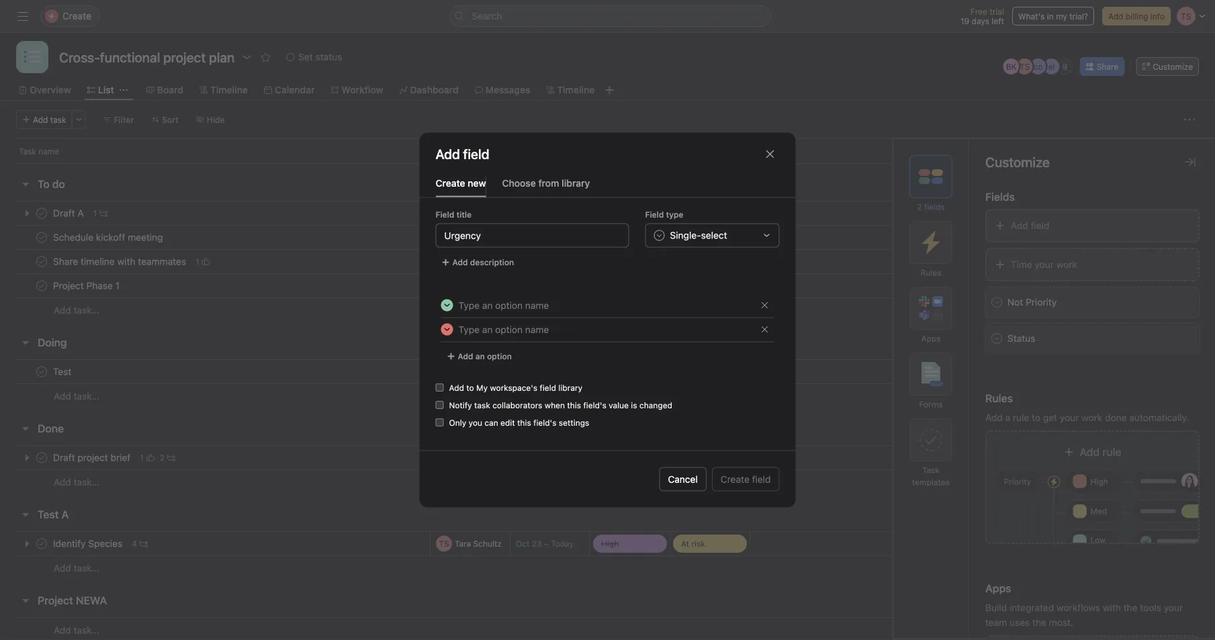 Task type: describe. For each thing, give the bounding box(es) containing it.
share button
[[1080, 57, 1125, 76]]

0 horizontal spatial field
[[540, 383, 556, 393]]

oct for oct 19 – 23
[[516, 233, 530, 242]]

list image
[[24, 49, 40, 65]]

collapse task list for this section image for project newa
[[20, 595, 31, 606]]

board
[[157, 84, 183, 95]]

option
[[487, 352, 512, 361]]

add billing info button
[[1103, 7, 1171, 26]]

add inside header to do tree grid
[[54, 305, 71, 316]]

2
[[917, 202, 922, 212]]

search list box
[[449, 5, 772, 27]]

header test a tree grid
[[0, 531, 1215, 581]]

templates
[[912, 478, 950, 487]]

add task… button for test a
[[54, 561, 99, 576]]

field for field title
[[436, 210, 454, 219]]

create field
[[721, 474, 771, 485]]

done button
[[38, 417, 64, 441]]

only
[[449, 418, 467, 428]]

add task… for test a
[[54, 563, 99, 574]]

co
[[1034, 62, 1043, 71]]

20
[[532, 257, 542, 266]]

completed checkbox for project phase 1 text field
[[34, 278, 50, 294]]

add task… row for test a
[[0, 556, 1215, 581]]

add right add to my workspace's field library option
[[449, 383, 464, 393]]

19 inside header to do tree grid
[[532, 233, 541, 242]]

tab list containing create new
[[420, 176, 796, 198]]

add task… row for done
[[0, 470, 1215, 495]]

board link
[[146, 83, 183, 97]]

project phase 1 cell
[[0, 273, 431, 298]]

fields
[[986, 190, 1015, 203]]

1 add task… row from the top
[[0, 298, 1215, 323]]

type an option name field for remove option image
[[453, 318, 756, 341]]

add left 'a'
[[986, 412, 1003, 423]]

–
[[543, 233, 548, 242]]

row containing task name
[[0, 138, 1215, 163]]

oct 19 – 23
[[516, 233, 560, 242]]

what's
[[1019, 11, 1045, 21]]

task… for doing
[[74, 391, 99, 402]]

schedule kickoff meeting cell
[[0, 225, 431, 250]]

Notify task collaborators when this field's value is changed checkbox
[[436, 401, 444, 409]]

messages link
[[475, 83, 530, 97]]

title
[[457, 210, 472, 219]]

oct 20
[[516, 257, 542, 266]]

9
[[1063, 62, 1068, 71]]

to
[[38, 178, 50, 190]]

your inside build integrated workflows with the tools your team uses the most.
[[1164, 602, 1183, 613]]

field for field type
[[645, 210, 664, 219]]

my
[[1056, 11, 1068, 21]]

customize button
[[1136, 57, 1199, 76]]

1 vertical spatial apps
[[986, 582, 1012, 595]]

timeline for second timeline link
[[557, 84, 595, 95]]

add an option
[[458, 352, 512, 361]]

trial?
[[1070, 11, 1088, 21]]

workflows
[[1057, 602, 1101, 613]]

header to do tree grid
[[0, 201, 1215, 323]]

low
[[1091, 536, 1106, 545]]

1 horizontal spatial the
[[1124, 602, 1138, 613]]

add to my workspace's field library
[[449, 383, 583, 393]]

completed image for project phase 1 text field
[[34, 278, 50, 294]]

5 task… from the top
[[74, 625, 99, 636]]

field for add field
[[1031, 220, 1050, 231]]

can
[[485, 418, 498, 428]]

brad klo
[[455, 233, 487, 242]]

add task… button for doing
[[54, 389, 99, 404]]

time your work button
[[986, 248, 1200, 282]]

functional
[[100, 49, 160, 65]]

Project Phase 1 text field
[[50, 279, 124, 293]]

5 add task… from the top
[[54, 625, 99, 636]]

add field
[[436, 146, 489, 162]]

choose from library
[[502, 177, 590, 188]]

what's in my trial? button
[[1013, 7, 1095, 26]]

dashboard
[[410, 84, 459, 95]]

remove option image
[[761, 301, 769, 309]]

dashboard link
[[400, 83, 459, 97]]

in
[[1047, 11, 1054, 21]]

add task button
[[16, 110, 72, 129]]

add field dialog
[[420, 133, 796, 508]]

not priority
[[1008, 297, 1057, 308]]

test
[[38, 508, 59, 521]]

add task… row for doing
[[0, 384, 1215, 409]]

add billing info
[[1109, 11, 1165, 21]]

to do button
[[38, 172, 65, 196]]

1 vertical spatial customize
[[986, 154, 1050, 170]]

cancel button
[[659, 467, 707, 491]]

customize inside dropdown button
[[1153, 62, 1193, 71]]

field's for settings
[[534, 418, 557, 428]]

notify
[[449, 401, 472, 410]]

add up high
[[1080, 446, 1100, 459]]

add down overview link
[[33, 115, 48, 124]]

changed
[[640, 401, 673, 410]]

Test text field
[[50, 365, 75, 379]]

add left an
[[458, 352, 473, 361]]

add inside header test a "tree grid"
[[54, 563, 71, 574]]

time your work
[[1011, 259, 1078, 270]]

0 vertical spatial rule
[[1013, 412, 1030, 423]]

completed checkbox for test text box
[[34, 364, 50, 380]]

create new
[[436, 177, 486, 188]]

add task
[[33, 115, 66, 124]]

bk inside header to do tree grid
[[439, 233, 449, 242]]

forms
[[919, 400, 943, 409]]

completed image for share timeline with teammates text box
[[34, 254, 50, 270]]

Schedule kickoff meeting text field
[[50, 231, 167, 244]]

add rule
[[1080, 446, 1122, 459]]

Priority, Stage, Status… text field
[[436, 223, 629, 248]]

build
[[986, 602, 1007, 613]]

cross-functional project plan
[[59, 49, 235, 65]]

integrated
[[1010, 602, 1054, 613]]

team
[[986, 617, 1007, 628]]

description
[[470, 258, 514, 267]]

project newa
[[38, 594, 107, 607]]

calendar link
[[264, 83, 315, 97]]

create field button
[[712, 467, 780, 491]]

to do
[[38, 178, 65, 190]]

field title
[[436, 210, 472, 219]]

select
[[701, 230, 727, 241]]

create new tab panel
[[420, 198, 796, 508]]

completed checkbox for share timeline with teammates text box
[[34, 254, 50, 270]]

5 add task… button from the top
[[54, 623, 99, 638]]

type an option name field for remove option icon
[[453, 294, 756, 317]]

timeline for 1st timeline link from the left
[[210, 84, 248, 95]]

list link
[[87, 83, 114, 97]]

task… inside header to do tree grid
[[74, 305, 99, 316]]

Share timeline with teammates text field
[[50, 255, 190, 268]]

row containing bk
[[0, 225, 1215, 250]]

close details image
[[1185, 157, 1196, 167]]

test a button
[[38, 503, 69, 527]]

billing
[[1126, 11, 1149, 21]]

field's for value
[[584, 401, 607, 410]]

list
[[98, 84, 114, 95]]

add task… for done
[[54, 477, 99, 488]]

build integrated workflows with the tools your team uses the most.
[[986, 602, 1183, 628]]

status field for share timeline with teammates cell
[[670, 249, 751, 274]]

workflow link
[[331, 83, 383, 97]]

days
[[972, 16, 990, 26]]

overview link
[[19, 83, 71, 97]]

left
[[992, 16, 1004, 26]]

add task… inside header to do tree grid
[[54, 305, 99, 316]]

done
[[38, 422, 64, 435]]

oct for oct 20
[[516, 257, 530, 266]]

add description button
[[436, 253, 520, 272]]



Task type: locate. For each thing, give the bounding box(es) containing it.
add field
[[1011, 220, 1050, 231]]

Type an option name field
[[453, 294, 756, 317], [453, 318, 756, 341]]

add task… inside header test a "tree grid"
[[54, 563, 99, 574]]

0 horizontal spatial field's
[[534, 418, 557, 428]]

0 horizontal spatial your
[[1035, 259, 1054, 270]]

add inside header done 'tree grid'
[[54, 477, 71, 488]]

0 horizontal spatial rule
[[1013, 412, 1030, 423]]

add inside "button"
[[453, 258, 468, 267]]

uses
[[1010, 617, 1030, 628]]

create for create new
[[436, 177, 465, 188]]

create right cancel
[[721, 474, 750, 485]]

1 vertical spatial completed checkbox
[[34, 278, 50, 294]]

add task… up project newa
[[54, 563, 99, 574]]

field
[[1031, 220, 1050, 231], [540, 383, 556, 393], [752, 474, 771, 485]]

task
[[50, 115, 66, 124], [474, 401, 490, 410]]

2 completed checkbox from the top
[[34, 278, 50, 294]]

add task… button up project newa
[[54, 561, 99, 576]]

0 horizontal spatial create
[[436, 177, 465, 188]]

overview
[[30, 84, 71, 95]]

add task… button up "a"
[[54, 475, 99, 490]]

add task… row
[[0, 298, 1215, 323], [0, 384, 1215, 409], [0, 470, 1215, 495], [0, 556, 1215, 581], [0, 617, 1215, 640]]

0 vertical spatial field
[[1031, 220, 1050, 231]]

2 vertical spatial completed checkbox
[[34, 364, 50, 380]]

this for when
[[567, 401, 581, 410]]

field left the title
[[436, 210, 454, 219]]

1 horizontal spatial rules
[[986, 392, 1013, 405]]

1 horizontal spatial customize
[[1153, 62, 1193, 71]]

2 fields
[[917, 202, 945, 212]]

2 completed image from the top
[[34, 364, 50, 380]]

task
[[19, 146, 36, 156], [923, 466, 940, 475]]

oct
[[516, 233, 530, 242], [516, 257, 530, 266]]

work left done
[[1082, 412, 1103, 423]]

rule
[[1013, 412, 1030, 423], [1103, 446, 1122, 459]]

completed image inside schedule kickoff meeting cell
[[34, 229, 50, 246]]

apps up build at the right of the page
[[986, 582, 1012, 595]]

1 vertical spatial the
[[1033, 617, 1047, 628]]

2 timeline from the left
[[557, 84, 595, 95]]

1 horizontal spatial create
[[721, 474, 750, 485]]

0 vertical spatial to
[[467, 383, 474, 393]]

project newa button
[[38, 589, 107, 613]]

2 vertical spatial field
[[752, 474, 771, 485]]

not priority field for test cell
[[590, 359, 671, 384]]

calendar
[[275, 84, 315, 95]]

create inside tab list
[[436, 177, 465, 188]]

field inside button
[[752, 474, 771, 485]]

2 horizontal spatial your
[[1164, 602, 1183, 613]]

1 horizontal spatial bk
[[1006, 62, 1017, 71]]

3 collapse task list for this section image from the top
[[20, 509, 31, 520]]

project plan
[[163, 49, 235, 65]]

not priority field for schedule kickoff meeting cell
[[590, 225, 671, 250]]

work inside button
[[1057, 259, 1078, 270]]

high
[[1091, 477, 1108, 486]]

0 vertical spatial type an option name field
[[453, 294, 756, 317]]

1 completed image from the top
[[34, 278, 50, 294]]

apps up forms
[[922, 334, 941, 343]]

1 vertical spatial completed image
[[34, 254, 50, 270]]

0 vertical spatial completed image
[[34, 229, 50, 246]]

2 vertical spatial your
[[1164, 602, 1183, 613]]

0 horizontal spatial this
[[517, 418, 531, 428]]

bk left ts
[[1006, 62, 1017, 71]]

0 vertical spatial priority
[[1026, 297, 1057, 308]]

add task… button
[[54, 303, 99, 318], [54, 389, 99, 404], [54, 475, 99, 490], [54, 561, 99, 576], [54, 623, 99, 638]]

add inside header doing tree grid
[[54, 391, 71, 402]]

add task… inside header doing tree grid
[[54, 391, 99, 402]]

priority
[[1026, 297, 1057, 308], [1004, 477, 1031, 486]]

create
[[436, 177, 465, 188], [721, 474, 750, 485]]

my
[[476, 383, 488, 393]]

3 add task… row from the top
[[0, 470, 1215, 495]]

add task… down project newa button
[[54, 625, 99, 636]]

19 left days
[[961, 16, 970, 26]]

add task… button down project phase 1 text field
[[54, 303, 99, 318]]

workflow
[[342, 84, 383, 95]]

remove option image
[[761, 326, 769, 334]]

1 vertical spatial work
[[1082, 412, 1103, 423]]

3 completed checkbox from the top
[[34, 364, 50, 380]]

0 vertical spatial create
[[436, 177, 465, 188]]

1 vertical spatial library
[[559, 383, 583, 393]]

single-
[[670, 230, 701, 241]]

completed image inside test cell
[[34, 364, 50, 380]]

apps
[[922, 334, 941, 343], [986, 582, 1012, 595]]

1 horizontal spatial 19
[[961, 16, 970, 26]]

0 vertical spatial oct
[[516, 233, 530, 242]]

not priority field for share timeline with teammates cell
[[590, 249, 671, 274]]

status field for test cell
[[670, 359, 751, 384]]

task for task templates
[[923, 466, 940, 475]]

field inside button
[[1031, 220, 1050, 231]]

from
[[539, 177, 559, 188]]

completed checkbox inside the share timeline with teammates cell
[[34, 254, 50, 270]]

get
[[1043, 412, 1058, 423]]

completed image for test text box
[[34, 364, 50, 380]]

time
[[1011, 259, 1033, 270]]

1 oct from the top
[[516, 233, 530, 242]]

completed image down the to
[[34, 229, 50, 246]]

1 vertical spatial completed image
[[34, 364, 50, 380]]

add task… button inside header doing tree grid
[[54, 389, 99, 404]]

4 add task… button from the top
[[54, 561, 99, 576]]

collapse task list for this section image left project
[[20, 595, 31, 606]]

1 horizontal spatial to
[[1032, 412, 1041, 423]]

0 horizontal spatial to
[[467, 383, 474, 393]]

add task… button inside header test a "tree grid"
[[54, 561, 99, 576]]

this up settings
[[567, 401, 581, 410]]

this right edit
[[517, 418, 531, 428]]

2 completed image from the top
[[34, 254, 50, 270]]

1 button
[[193, 255, 213, 268]]

1 vertical spatial your
[[1060, 412, 1079, 423]]

1 vertical spatial bk
[[439, 233, 449, 242]]

task… for done
[[74, 477, 99, 488]]

completed checkbox left project phase 1 text field
[[34, 278, 50, 294]]

2 task… from the top
[[74, 391, 99, 402]]

5 add task… row from the top
[[0, 617, 1215, 640]]

field for create field
[[752, 474, 771, 485]]

share
[[1097, 62, 1119, 71]]

status field for schedule kickoff meeting cell
[[670, 225, 751, 250]]

rules down 2 fields
[[921, 268, 942, 277]]

Completed checkbox
[[34, 229, 50, 246]]

0 horizontal spatial timeline link
[[200, 83, 248, 97]]

create left new
[[436, 177, 465, 188]]

do
[[52, 178, 65, 190]]

1 type an option name field from the top
[[453, 294, 756, 317]]

your inside button
[[1035, 259, 1054, 270]]

add task… button inside header done 'tree grid'
[[54, 475, 99, 490]]

2 field from the left
[[645, 210, 664, 219]]

1 completed checkbox from the top
[[34, 254, 50, 270]]

0 horizontal spatial apps
[[922, 334, 941, 343]]

search
[[472, 10, 502, 22]]

23
[[550, 233, 560, 242]]

0 horizontal spatial timeline
[[210, 84, 248, 95]]

completed image inside the share timeline with teammates cell
[[34, 254, 50, 270]]

1 horizontal spatial work
[[1082, 412, 1103, 423]]

your
[[1035, 259, 1054, 270], [1060, 412, 1079, 423], [1164, 602, 1183, 613]]

2 type an option name field from the top
[[453, 318, 756, 341]]

row
[[0, 138, 1215, 163], [16, 163, 1199, 164], [0, 225, 1215, 250], [0, 249, 1215, 274], [0, 273, 1215, 298], [0, 359, 1215, 384]]

0 vertical spatial rules
[[921, 268, 942, 277]]

to left get
[[1032, 412, 1041, 423]]

task inside task templates
[[923, 466, 940, 475]]

collapse task list for this section image left done
[[20, 423, 31, 434]]

1 add task… from the top
[[54, 305, 99, 316]]

priority down 'a'
[[1004, 477, 1031, 486]]

1 horizontal spatial task
[[474, 401, 490, 410]]

task… inside header done 'tree grid'
[[74, 477, 99, 488]]

oct left –
[[516, 233, 530, 242]]

library up notify task collaborators when this field's value is changed
[[559, 383, 583, 393]]

name
[[38, 146, 59, 156]]

add inside button
[[1011, 220, 1029, 231]]

bk left brad
[[439, 233, 449, 242]]

collaborators
[[493, 401, 543, 410]]

1 horizontal spatial task
[[923, 466, 940, 475]]

0 vertical spatial field's
[[584, 401, 607, 410]]

your right the 'time'
[[1035, 259, 1054, 270]]

oct left 20
[[516, 257, 530, 266]]

2 oct from the top
[[516, 257, 530, 266]]

library right from
[[562, 177, 590, 188]]

header doing tree grid
[[0, 359, 1215, 409]]

trial
[[990, 7, 1004, 16]]

bk
[[1006, 62, 1017, 71], [439, 233, 449, 242]]

add down test text box
[[54, 391, 71, 402]]

the down the integrated
[[1033, 617, 1047, 628]]

0 horizontal spatial the
[[1033, 617, 1047, 628]]

free trial 19 days left
[[961, 7, 1004, 26]]

0 horizontal spatial work
[[1057, 259, 1078, 270]]

project
[[38, 594, 73, 607]]

0 horizontal spatial 19
[[532, 233, 541, 242]]

add task… up "a"
[[54, 477, 99, 488]]

add left billing
[[1109, 11, 1124, 21]]

0 vertical spatial apps
[[922, 334, 941, 343]]

the right with
[[1124, 602, 1138, 613]]

3 add task… button from the top
[[54, 475, 99, 490]]

3 task… from the top
[[74, 477, 99, 488]]

add task… button down project newa button
[[54, 623, 99, 638]]

task down my
[[474, 401, 490, 410]]

completed image down completed option
[[34, 254, 50, 270]]

0 horizontal spatial task
[[19, 146, 36, 156]]

Add to My workspace's field library checkbox
[[436, 384, 444, 392]]

1 vertical spatial field's
[[534, 418, 557, 428]]

completed checkbox inside project phase 1 'cell'
[[34, 278, 50, 294]]

completed checkbox left test text box
[[34, 364, 50, 380]]

0 horizontal spatial customize
[[986, 154, 1050, 170]]

library
[[562, 177, 590, 188], [559, 383, 583, 393]]

task… for test a
[[74, 563, 99, 574]]

4 collapse task list for this section image from the top
[[20, 595, 31, 606]]

type
[[666, 210, 684, 219]]

2 add task… from the top
[[54, 391, 99, 402]]

1 field from the left
[[436, 210, 454, 219]]

field type
[[645, 210, 684, 219]]

completed checkbox inside test cell
[[34, 364, 50, 380]]

not priority field for project phase 1 cell
[[590, 273, 671, 298]]

add down brad
[[453, 258, 468, 267]]

1 vertical spatial type an option name field
[[453, 318, 756, 341]]

library inside create new tab panel
[[559, 383, 583, 393]]

oct 20 cell
[[510, 249, 591, 274]]

the
[[1124, 602, 1138, 613], [1033, 617, 1047, 628]]

a
[[1006, 412, 1011, 423]]

not
[[1008, 297, 1024, 308]]

task left name
[[19, 146, 36, 156]]

task… inside header test a "tree grid"
[[74, 563, 99, 574]]

work
[[1057, 259, 1078, 270], [1082, 412, 1103, 423]]

1 task… from the top
[[74, 305, 99, 316]]

test cell
[[0, 359, 431, 384]]

close this dialog image
[[765, 149, 776, 160]]

0 horizontal spatial task
[[50, 115, 66, 124]]

1 timeline from the left
[[210, 84, 248, 95]]

task for task name
[[19, 146, 36, 156]]

0 vertical spatial your
[[1035, 259, 1054, 270]]

collapse task list for this section image
[[20, 179, 31, 189]]

add task… button for done
[[54, 475, 99, 490]]

completed image left test text box
[[34, 364, 50, 380]]

done
[[1105, 412, 1127, 423]]

2 horizontal spatial field
[[1031, 220, 1050, 231]]

brad
[[455, 233, 473, 242]]

0 horizontal spatial bk
[[439, 233, 449, 242]]

1 vertical spatial oct
[[516, 257, 530, 266]]

1
[[196, 257, 199, 266]]

0 vertical spatial 19
[[961, 16, 970, 26]]

1 horizontal spatial this
[[567, 401, 581, 410]]

1 vertical spatial 19
[[532, 233, 541, 242]]

task… inside header doing tree grid
[[74, 391, 99, 402]]

1 horizontal spatial rule
[[1103, 446, 1122, 459]]

task up templates
[[923, 466, 940, 475]]

a
[[62, 508, 69, 521]]

this for edit
[[517, 418, 531, 428]]

completed image inside project phase 1 'cell'
[[34, 278, 50, 294]]

add task… down project phase 1 text field
[[54, 305, 99, 316]]

rule up high
[[1103, 446, 1122, 459]]

1 vertical spatial rule
[[1103, 446, 1122, 459]]

Only you can edit this field's settings checkbox
[[436, 419, 444, 427]]

4 task… from the top
[[74, 563, 99, 574]]

oct inside cell
[[516, 257, 530, 266]]

field
[[436, 210, 454, 219], [645, 210, 664, 219]]

newa
[[76, 594, 107, 607]]

to left my
[[467, 383, 474, 393]]

1 timeline link from the left
[[200, 83, 248, 97]]

0 vertical spatial bk
[[1006, 62, 1017, 71]]

0 vertical spatial this
[[567, 401, 581, 410]]

2 timeline link from the left
[[547, 83, 595, 97]]

1 vertical spatial this
[[517, 418, 531, 428]]

task for notify
[[474, 401, 490, 410]]

create for create field
[[721, 474, 750, 485]]

type an option name field down not priority field for share timeline with teammates cell
[[453, 294, 756, 317]]

add up doing button
[[54, 305, 71, 316]]

customize down info
[[1153, 62, 1193, 71]]

1 horizontal spatial field's
[[584, 401, 607, 410]]

2 add task… button from the top
[[54, 389, 99, 404]]

collapse task list for this section image left test
[[20, 509, 31, 520]]

0 vertical spatial completed image
[[34, 278, 50, 294]]

completed image for schedule kickoff meeting text field
[[34, 229, 50, 246]]

test a
[[38, 508, 69, 521]]

collapse task list for this section image
[[20, 337, 31, 348], [20, 423, 31, 434], [20, 509, 31, 520], [20, 595, 31, 606]]

1 horizontal spatial apps
[[986, 582, 1012, 595]]

4 add task… from the top
[[54, 563, 99, 574]]

timeline link
[[200, 83, 248, 97], [547, 83, 595, 97]]

0 vertical spatial task
[[50, 115, 66, 124]]

cancel
[[668, 474, 698, 485]]

status
[[1008, 333, 1036, 344]]

single-select button
[[645, 223, 780, 248]]

1 completed image from the top
[[34, 229, 50, 246]]

1 horizontal spatial field
[[645, 210, 664, 219]]

collapse task list for this section image left doing
[[20, 337, 31, 348]]

1 vertical spatial to
[[1032, 412, 1041, 423]]

row containing 1
[[0, 249, 1215, 274]]

1 vertical spatial create
[[721, 474, 750, 485]]

add up project
[[54, 563, 71, 574]]

1 horizontal spatial your
[[1060, 412, 1079, 423]]

0 vertical spatial completed checkbox
[[34, 254, 50, 270]]

timeline link right messages on the top left of page
[[547, 83, 595, 97]]

0 vertical spatial customize
[[1153, 62, 1193, 71]]

add task… down test text box
[[54, 391, 99, 402]]

1 vertical spatial task
[[923, 466, 940, 475]]

collapse task list for this section image for doing
[[20, 337, 31, 348]]

Completed checkbox
[[34, 254, 50, 270], [34, 278, 50, 294], [34, 364, 50, 380]]

header done tree grid
[[0, 445, 1215, 495]]

your right get
[[1060, 412, 1079, 423]]

1 horizontal spatial timeline link
[[547, 83, 595, 97]]

0 horizontal spatial rules
[[921, 268, 942, 277]]

share timeline with teammates cell
[[0, 249, 431, 274]]

ts
[[1020, 62, 1030, 71]]

1 vertical spatial priority
[[1004, 477, 1031, 486]]

is
[[631, 401, 637, 410]]

field's down "when"
[[534, 418, 557, 428]]

priority right not
[[1026, 297, 1057, 308]]

1 horizontal spatial timeline
[[557, 84, 595, 95]]

1 collapse task list for this section image from the top
[[20, 337, 31, 348]]

2 add task… row from the top
[[0, 384, 1215, 409]]

completed image
[[34, 229, 50, 246], [34, 254, 50, 270]]

task inside create new tab panel
[[474, 401, 490, 410]]

add task… inside header done 'tree grid'
[[54, 477, 99, 488]]

4 add task… row from the top
[[0, 556, 1215, 581]]

1 vertical spatial task
[[474, 401, 490, 410]]

1 add task… button from the top
[[54, 303, 99, 318]]

task inside button
[[50, 115, 66, 124]]

task for add
[[50, 115, 66, 124]]

rule right 'a'
[[1013, 412, 1030, 423]]

add task… button down test text box
[[54, 389, 99, 404]]

3 add task… from the top
[[54, 477, 99, 488]]

cross-
[[59, 49, 100, 65]]

add task… for doing
[[54, 391, 99, 402]]

klo
[[475, 233, 487, 242]]

add up "a"
[[54, 477, 71, 488]]

2 collapse task list for this section image from the top
[[20, 423, 31, 434]]

add to starred image
[[260, 52, 271, 62]]

customize up fields
[[986, 154, 1050, 170]]

field left type
[[645, 210, 664, 219]]

status field for project phase 1 cell
[[670, 273, 751, 298]]

tab list
[[420, 176, 796, 198]]

rules up 'a'
[[986, 392, 1013, 405]]

completed image
[[34, 278, 50, 294], [34, 364, 50, 380]]

0 vertical spatial work
[[1057, 259, 1078, 270]]

1 horizontal spatial field
[[752, 474, 771, 485]]

19 left –
[[532, 233, 541, 242]]

your right tools
[[1164, 602, 1183, 613]]

add an option button
[[441, 347, 518, 366]]

collapse task list for this section image for done
[[20, 423, 31, 434]]

task down overview
[[50, 115, 66, 124]]

0 vertical spatial the
[[1124, 602, 1138, 613]]

1 vertical spatial rules
[[986, 392, 1013, 405]]

field's left the value
[[584, 401, 607, 410]]

choose
[[502, 177, 536, 188]]

collapse task list for this section image for test a
[[20, 509, 31, 520]]

1 vertical spatial field
[[540, 383, 556, 393]]

most.
[[1049, 617, 1074, 628]]

type an option name field up not priority field for test cell
[[453, 318, 756, 341]]

completed checkbox down completed option
[[34, 254, 50, 270]]

completed image left project phase 1 text field
[[34, 278, 50, 294]]

settings
[[559, 418, 589, 428]]

task name
[[19, 146, 59, 156]]

timeline link down the project plan
[[200, 83, 248, 97]]

when
[[545, 401, 565, 410]]

library inside tab list
[[562, 177, 590, 188]]

0 vertical spatial task
[[19, 146, 36, 156]]

create inside button
[[721, 474, 750, 485]]

fields
[[924, 202, 945, 212]]

19 inside free trial 19 days left
[[961, 16, 970, 26]]

to inside create new tab panel
[[467, 383, 474, 393]]

value
[[609, 401, 629, 410]]

add down project
[[54, 625, 71, 636]]

0 vertical spatial library
[[562, 177, 590, 188]]

0 horizontal spatial field
[[436, 210, 454, 219]]

work right the 'time'
[[1057, 259, 1078, 270]]

only you can edit this field's settings
[[449, 418, 589, 428]]

add down fields
[[1011, 220, 1029, 231]]



Task type: vqa. For each thing, say whether or not it's contained in the screenshot.
Add in Header Doing tree grid
yes



